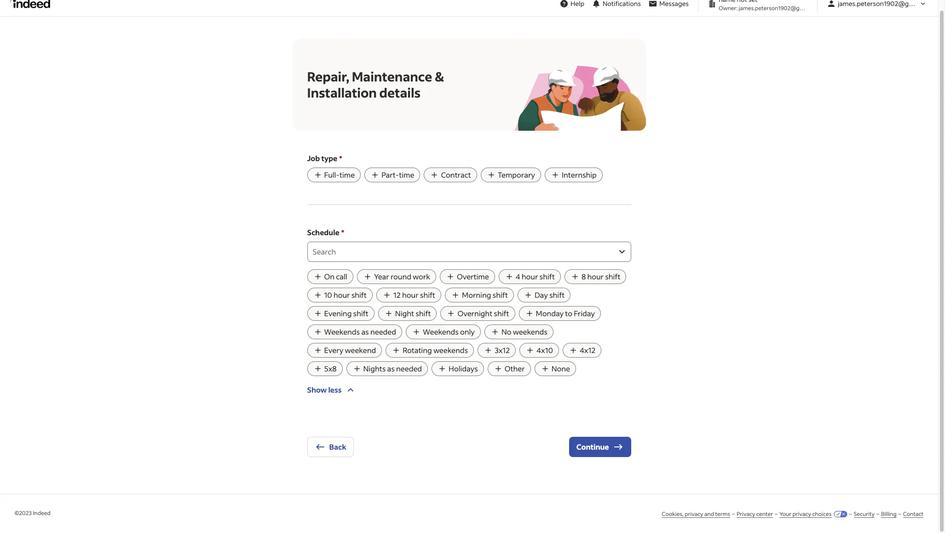 Task type: locate. For each thing, give the bounding box(es) containing it.
evening shift
[[324, 308, 369, 318]]

1 vertical spatial needed
[[396, 364, 422, 373]]

hour
[[522, 272, 538, 281], [588, 272, 604, 281], [334, 290, 350, 300], [402, 290, 419, 300]]

privacy
[[685, 511, 704, 517], [793, 511, 812, 517]]

nights
[[363, 364, 386, 373]]

cookies,
[[662, 511, 684, 517]]

1 weekends from the left
[[324, 327, 360, 336]]

1 horizontal spatial time
[[399, 170, 414, 180]]

needed for weekends as needed
[[371, 327, 396, 336]]

4
[[516, 272, 520, 281]]

cookies, privacy and terms link
[[662, 511, 731, 518]]

0 horizontal spatial weekends
[[324, 327, 360, 336]]

*
[[339, 153, 342, 163], [341, 227, 344, 237]]

5 – from the left
[[899, 511, 902, 517]]

weekends for no weekends
[[513, 327, 548, 336]]

contract
[[441, 170, 471, 180]]

show less
[[307, 385, 342, 395]]

needed
[[371, 327, 396, 336], [396, 364, 422, 373]]

show
[[307, 385, 327, 395]]

contact link
[[904, 511, 924, 518]]

full-
[[324, 170, 340, 180]]

hour right 12
[[402, 290, 419, 300]]

1 horizontal spatial weekends
[[423, 327, 459, 336]]

weekend
[[345, 345, 376, 355]]

only
[[460, 327, 475, 336]]

as
[[362, 327, 369, 336], [387, 364, 395, 373]]

0 vertical spatial as
[[362, 327, 369, 336]]

needed down night
[[371, 327, 396, 336]]

needed for nights as needed
[[396, 364, 422, 373]]

hour right the 8
[[588, 272, 604, 281]]

1 horizontal spatial weekends
[[513, 327, 548, 336]]

round
[[391, 272, 411, 281]]

2 – from the left
[[775, 511, 778, 517]]

0 horizontal spatial privacy
[[685, 511, 704, 517]]

owner:
[[719, 5, 738, 12]]

2 privacy from the left
[[793, 511, 812, 517]]

3 – from the left
[[850, 511, 852, 517]]

2 weekends from the left
[[423, 327, 459, 336]]

0 horizontal spatial time
[[340, 170, 355, 180]]

as right nights
[[387, 364, 395, 373]]

shift up no
[[494, 308, 509, 318]]

security – billing – contact
[[854, 511, 924, 517]]

year
[[374, 272, 389, 281]]

your
[[780, 511, 792, 517]]

0 horizontal spatial as
[[362, 327, 369, 336]]

job
[[307, 153, 320, 163]]

on call
[[324, 272, 347, 281]]

hour for 8
[[588, 272, 604, 281]]

1 privacy from the left
[[685, 511, 704, 517]]

privacy left and
[[685, 511, 704, 517]]

– left security
[[850, 511, 852, 517]]

weekends for weekends only
[[423, 327, 459, 336]]

hour right 4
[[522, 272, 538, 281]]

job type *
[[307, 153, 342, 163]]

year round work
[[374, 272, 430, 281]]

no weekends
[[502, 327, 548, 336]]

weekends down weekends only
[[434, 345, 468, 355]]

privacy right your
[[793, 511, 812, 517]]

weekends up 4x10
[[513, 327, 548, 336]]

work
[[413, 272, 430, 281]]

shift right day
[[550, 290, 565, 300]]

– right billing
[[899, 511, 902, 517]]

weekends down evening
[[324, 327, 360, 336]]

shift down toggle menu icon
[[605, 272, 621, 281]]

call
[[336, 272, 347, 281]]

0 horizontal spatial weekends
[[434, 345, 468, 355]]

* right schedule
[[341, 227, 344, 237]]

indeed home image
[[10, 0, 54, 8]]

temporary
[[498, 170, 535, 180]]

day shift
[[535, 290, 565, 300]]

–
[[732, 511, 735, 517], [775, 511, 778, 517], [850, 511, 852, 517], [877, 511, 880, 517], [899, 511, 902, 517]]

2 time from the left
[[399, 170, 414, 180]]

1 vertical spatial weekends
[[434, 345, 468, 355]]

8 hour shift
[[582, 272, 621, 281]]

indeed
[[33, 510, 51, 516]]

privacy for and
[[685, 511, 704, 517]]

day
[[535, 290, 548, 300]]

0 vertical spatial needed
[[371, 327, 396, 336]]

– left your
[[775, 511, 778, 517]]

4 hour shift
[[516, 272, 555, 281]]

weekends for weekends as needed
[[324, 327, 360, 336]]

1 vertical spatial as
[[387, 364, 395, 373]]

security link
[[854, 511, 875, 518]]

weekends
[[513, 327, 548, 336], [434, 345, 468, 355]]

as up weekend
[[362, 327, 369, 336]]

name not set owner: james.peterson1902@gmail.com element
[[704, 0, 823, 12]]

on
[[324, 272, 335, 281]]

shift down work
[[420, 290, 436, 300]]

shift right night
[[416, 308, 431, 318]]

weekends up rotating weekends
[[423, 327, 459, 336]]

weekends
[[324, 327, 360, 336], [423, 327, 459, 336]]

hour right '10'
[[334, 290, 350, 300]]

less
[[328, 385, 342, 395]]

contact
[[904, 511, 924, 517]]

12 hour shift
[[394, 290, 436, 300]]

billing link
[[881, 511, 897, 518]]

and
[[705, 511, 714, 517]]

0 vertical spatial weekends
[[513, 327, 548, 336]]

weekends only
[[423, 327, 475, 336]]

your privacy choices link
[[780, 511, 832, 518]]

– left billing
[[877, 511, 880, 517]]

monday
[[536, 308, 564, 318]]

4x10
[[537, 345, 553, 355]]

overtime
[[457, 272, 489, 281]]

privacy center link
[[737, 511, 773, 518]]

rotating
[[403, 345, 432, 355]]

continue button
[[569, 437, 631, 457]]

– right terms
[[732, 511, 735, 517]]

1 horizontal spatial privacy
[[793, 511, 812, 517]]

* right type
[[339, 153, 342, 163]]

type
[[322, 153, 338, 163]]

shift
[[540, 272, 555, 281], [605, 272, 621, 281], [352, 290, 367, 300], [420, 290, 436, 300], [493, 290, 508, 300], [550, 290, 565, 300], [353, 308, 369, 318], [416, 308, 431, 318], [494, 308, 509, 318]]

1 horizontal spatial as
[[387, 364, 395, 373]]

back
[[329, 442, 346, 452]]

©2023 indeed
[[15, 510, 51, 516]]

needed down rotating
[[396, 364, 422, 373]]

billing
[[881, 511, 897, 517]]

night
[[395, 308, 414, 318]]

no
[[502, 327, 512, 336]]

1 time from the left
[[340, 170, 355, 180]]



Task type: describe. For each thing, give the bounding box(es) containing it.
5x8
[[324, 364, 337, 373]]

toggle menu image
[[617, 246, 628, 257]]

part-
[[382, 170, 399, 180]]

hour for 12
[[402, 290, 419, 300]]

security
[[854, 511, 875, 517]]

10 hour shift
[[324, 290, 367, 300]]

rotating weekends
[[403, 345, 468, 355]]

shift right morning
[[493, 290, 508, 300]]

every
[[324, 345, 344, 355]]

hour for 10
[[334, 290, 350, 300]]

hour for 4
[[522, 272, 538, 281]]

cookies, privacy and terms – privacy center –
[[662, 511, 778, 517]]

continue
[[577, 442, 609, 452]]

other
[[505, 364, 525, 373]]

evening
[[324, 308, 352, 318]]

12
[[394, 290, 401, 300]]

center
[[757, 511, 773, 517]]

0 vertical spatial *
[[339, 153, 342, 163]]

3x12
[[495, 345, 510, 355]]

morning shift
[[462, 290, 508, 300]]

8
[[582, 272, 586, 281]]

to
[[565, 308, 573, 318]]

repair, maintenance & installation details
[[307, 68, 444, 101]]

schedule *
[[307, 227, 344, 237]]

schedule
[[307, 227, 340, 237]]

maintenance
[[352, 68, 432, 85]]

time for full-
[[340, 170, 355, 180]]

Search text field
[[307, 242, 617, 262]]

shift up 'evening shift'
[[352, 290, 367, 300]]

full-time
[[324, 170, 355, 180]]

terms
[[716, 511, 731, 517]]

james.peterson1902@gmail.com
[[739, 5, 823, 12]]

shift up day shift
[[540, 272, 555, 281]]

show less button
[[307, 380, 357, 400]]

©2023
[[15, 510, 32, 516]]

night shift
[[395, 308, 431, 318]]

internship
[[562, 170, 597, 180]]

4x12
[[580, 345, 596, 355]]

monday to friday
[[536, 308, 595, 318]]

your privacy choices
[[780, 511, 832, 517]]

none
[[552, 364, 570, 373]]

weekends for rotating weekends
[[434, 345, 468, 355]]

friday
[[574, 308, 595, 318]]

installation
[[307, 84, 377, 101]]

holidays
[[449, 364, 478, 373]]

privacy
[[737, 511, 756, 517]]

part-time
[[382, 170, 414, 180]]

details
[[380, 84, 421, 101]]

weekends as needed
[[324, 327, 396, 336]]

nights as needed
[[363, 364, 422, 373]]

1 – from the left
[[732, 511, 735, 517]]

back button
[[307, 437, 354, 457]]

as for weekends
[[362, 327, 369, 336]]

1 vertical spatial *
[[341, 227, 344, 237]]

choices
[[813, 511, 832, 517]]

every weekend
[[324, 345, 376, 355]]

10
[[324, 290, 332, 300]]

overnight
[[458, 308, 493, 318]]

owner: james.peterson1902@gmail.com
[[719, 5, 823, 12]]

shift up weekends as needed
[[353, 308, 369, 318]]

4 – from the left
[[877, 511, 880, 517]]

as for nights
[[387, 364, 395, 373]]

overnight shift
[[458, 308, 509, 318]]

privacy for choices
[[793, 511, 812, 517]]

time for part-
[[399, 170, 414, 180]]

morning
[[462, 290, 491, 300]]

repair,
[[307, 68, 349, 85]]

&
[[435, 68, 444, 85]]



Task type: vqa. For each thing, say whether or not it's contained in the screenshot.
the bottom are
no



